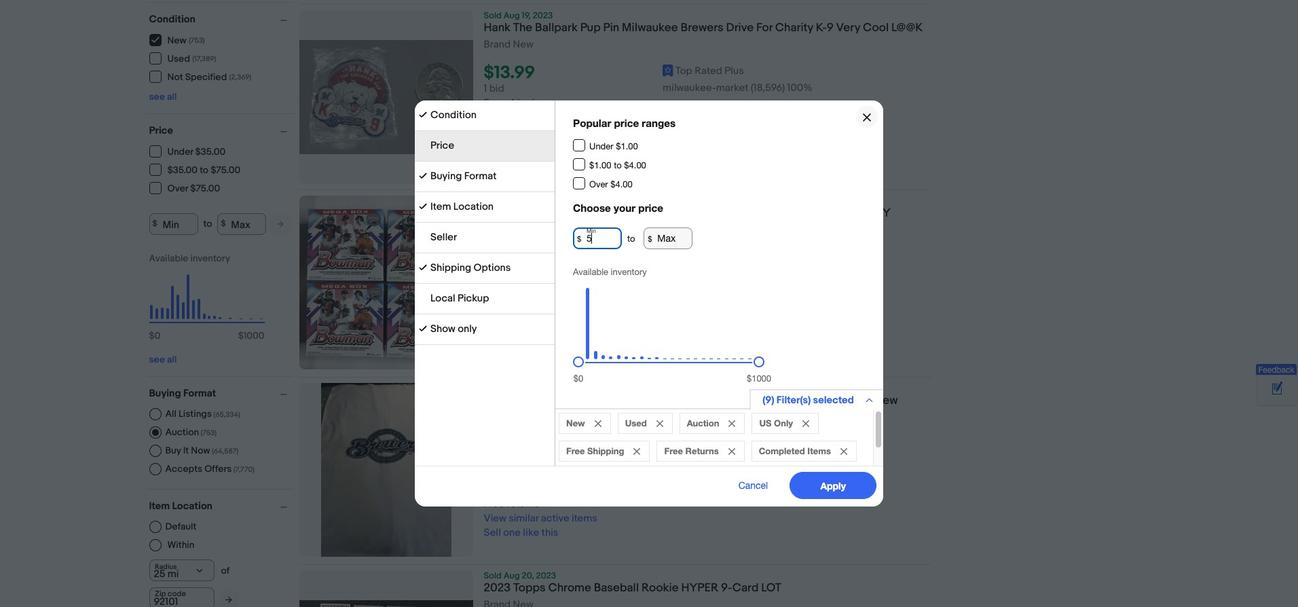 Task type: describe. For each thing, give the bounding box(es) containing it.
aug inside sold  aug 20, 2023 2023 topps chrome baseball rookie hyper 9-card lot
[[504, 571, 520, 582]]

$9.79
[[484, 450, 528, 471]]

of
[[506, 206, 521, 220]]

Minimum Value in $ text field
[[149, 213, 198, 235]]

(65,334)
[[214, 410, 240, 419]]

item location tab
[[415, 192, 555, 223]]

top rated plus for $13.99
[[676, 65, 744, 78]]

2 sell one like this link from the top
[[484, 339, 559, 352]]

rated for $9.79
[[695, 452, 723, 465]]

remove filter - shipping options - free shipping image
[[634, 448, 641, 455]]

over for over $4.00
[[590, 179, 608, 189]]

topps
[[513, 582, 546, 595]]

2021
[[573, 206, 597, 220]]

only
[[774, 418, 793, 429]]

see all for price
[[149, 354, 177, 365]]

milwaukee-market (18,596) 100%
[[663, 469, 813, 482]]

item for item location tab at the left top of page
[[431, 200, 451, 213]]

all
[[165, 408, 177, 419]]

it
[[183, 445, 189, 456]]

shipping inside "tab"
[[431, 262, 472, 274]]

lot inside the sold  aug 19, 2023 lot of 4 (four) 2021 bowman baseball trading cards mega boxes factory sealed
[[484, 206, 504, 220]]

this inside "view similar active items sell one like this"
[[542, 139, 559, 152]]

4
[[524, 206, 531, 220]]

sold for $79.99
[[484, 196, 502, 206]]

feedback
[[1259, 366, 1295, 375]]

trading
[[695, 206, 735, 220]]

card
[[733, 582, 759, 595]]

filter applied image for shipping
[[419, 264, 427, 272]]

shipping inside milwaukee-market (18,596) 100% free shipping
[[507, 97, 547, 109]]

ranges
[[642, 117, 676, 129]]

free for free returns
[[665, 446, 683, 456]]

like inside free shipping free returns view similar active items sell one like this
[[523, 339, 539, 352]]

baseball for trading
[[648, 206, 693, 220]]

active inside free shipping free returns view similar active items sell one like this
[[541, 325, 570, 338]]

0 horizontal spatial graph of available inventory between $0 and $1000+ image
[[149, 252, 265, 348]]

0 vertical spatial $4.00
[[624, 160, 647, 170]]

free returns view similar active items sell one like this
[[484, 498, 598, 540]]

0 vertical spatial price
[[614, 117, 639, 129]]

offers
[[205, 463, 232, 474]]

plus for $9.79
[[725, 452, 744, 465]]

see all for condition
[[149, 91, 177, 102]]

sell inside "view similar active items sell one like this"
[[484, 139, 501, 152]]

0 horizontal spatial inventory
[[190, 252, 230, 264]]

remove filter - buying format - auction image
[[729, 420, 736, 427]]

0
[[155, 330, 161, 341]]

show
[[431, 323, 456, 336]]

0 horizontal spatial price
[[149, 124, 173, 137]]

pickup
[[458, 292, 489, 305]]

aug for $13.99
[[504, 10, 520, 21]]

see for condition
[[149, 91, 165, 102]]

top for $9.79
[[676, 452, 693, 465]]

2023 left topps
[[484, 582, 511, 595]]

price inside 'tab list'
[[431, 139, 454, 152]]

buying for the buying format tab
[[431, 170, 462, 183]]

milwaukee- for milwaukee-market (18,596) 100%
[[663, 469, 717, 482]]

1 horizontal spatial maximum value in $ text field
[[644, 228, 693, 249]]

show only
[[431, 323, 477, 336]]

your
[[614, 202, 636, 214]]

similar inside free returns view similar active items sell one like this
[[509, 512, 539, 525]]

free down pickup
[[484, 311, 505, 323]]

brewers inside 'sold  aug 19, 2023 hank the ballpark pup pin milwaukee brewers drive for charity k-9 very cool l@@k brand new'
[[681, 21, 724, 35]]

show only tab
[[415, 314, 555, 345]]

1 sell one like this link from the top
[[484, 139, 559, 152]]

0 horizontal spatial maximum value in $ text field
[[218, 213, 267, 235]]

1 vertical spatial shipping
[[588, 446, 625, 456]]

0 vertical spatial $75.00
[[211, 164, 241, 176]]

over for over $75.00
[[167, 183, 188, 194]]

0 horizontal spatial available inventory
[[149, 252, 230, 264]]

this inside free shipping free returns view similar active items sell one like this
[[542, 339, 559, 352]]

(753) for new
[[189, 36, 205, 45]]

bid for $13.99
[[490, 82, 504, 95]]

aug for $79.99
[[504, 196, 520, 206]]

one inside free returns view similar active items sell one like this
[[503, 527, 521, 540]]

sealed
[[484, 221, 525, 234]]

top for $13.99
[[676, 65, 693, 78]]

new up used (17,389)
[[167, 35, 187, 46]]

$ 0
[[149, 330, 161, 341]]

seller
[[431, 231, 457, 244]]

$ 1000
[[238, 330, 265, 341]]

specified
[[185, 71, 227, 83]]

used for used (17,389)
[[167, 53, 190, 65]]

free shipping
[[566, 446, 625, 456]]

brand inside milwaukee brewers promo sga blanket big huge 39" x 56" baseball brand new l@@k !
[[842, 394, 872, 408]]

available inventory inside dialog
[[573, 267, 647, 277]]

under $35.00 link
[[149, 145, 226, 158]]

choose your price
[[573, 202, 664, 214]]

2023 topps chrome baseball rookie hyper 9-card lot heading
[[484, 582, 782, 595]]

buying for buying format dropdown button
[[149, 387, 181, 400]]

pup
[[581, 21, 601, 35]]

factory
[[840, 206, 891, 220]]

hyper
[[682, 582, 719, 595]]

$35.00 to $75.00
[[167, 164, 241, 176]]

(18,596) for milwaukee-market (18,596) 100%
[[751, 469, 785, 482]]

one inside "view similar active items sell one like this"
[[503, 139, 521, 152]]

1 vertical spatial $75.00
[[190, 183, 220, 194]]

market for milwaukee-market (18,596) 100% free shipping
[[717, 82, 749, 95]]

(7,770)
[[233, 465, 255, 474]]

$35.00 to $75.00 link
[[149, 163, 241, 176]]

l@@k inside 'sold  aug 19, 2023 hank the ballpark pup pin milwaukee brewers drive for charity k-9 very cool l@@k brand new'
[[892, 21, 923, 35]]

$1.00 to $4.00
[[590, 160, 647, 170]]

sold  aug 19, 2023 hank the ballpark pup pin milwaukee brewers drive for charity k-9 very cool l@@k brand new
[[484, 10, 923, 51]]

view similar active items sell one like this
[[484, 125, 598, 152]]

buying format for the buying format tab
[[431, 170, 497, 183]]

apply
[[821, 480, 846, 491]]

filter(s)
[[777, 394, 811, 407]]

charity
[[776, 21, 814, 35]]

19, for $13.99
[[522, 10, 531, 21]]

bowman
[[600, 206, 645, 220]]

(753) for auction
[[201, 428, 217, 437]]

boxes
[[805, 206, 838, 220]]

buy
[[165, 445, 181, 456]]

(9) filter(s) selected button
[[750, 389, 884, 410]]

under $1.00
[[590, 141, 638, 151]]

lot of 4 (four) 2021 bowman baseball trading cards mega boxes factory sealed image
[[299, 196, 473, 370]]

1 view similar active items link from the top
[[484, 125, 598, 138]]

item location button
[[149, 500, 293, 512]]

 (753) Items text field
[[199, 428, 217, 437]]

remove filter - show only - completed items image
[[841, 448, 848, 455]]

9
[[827, 21, 834, 35]]

0 vertical spatial $35.00
[[195, 146, 226, 158]]

0 horizontal spatial $1.00
[[590, 160, 612, 170]]

new left remove filter - condition - new image
[[566, 418, 585, 429]]

$79.99
[[484, 262, 537, 283]]

remove filter - show only - free returns image
[[729, 448, 735, 455]]

local
[[431, 292, 456, 305]]

under for under $1.00
[[590, 141, 614, 151]]

over $75.00 link
[[149, 182, 221, 194]]

us
[[760, 418, 772, 429]]

to down under $35.00
[[200, 164, 209, 176]]

condition for condition tab on the top
[[431, 109, 477, 122]]

returns inside free shipping free returns view similar active items sell one like this
[[507, 311, 540, 323]]

accepts
[[165, 463, 202, 474]]

(four)
[[534, 206, 571, 220]]

chrome
[[549, 582, 592, 595]]

(64,587)
[[212, 447, 239, 455]]

over $75.00
[[167, 183, 220, 194]]

filter applied image for show
[[419, 325, 427, 333]]

to down bowman at the top of the page
[[628, 233, 635, 244]]

see all button for condition
[[149, 91, 177, 102]]

very
[[837, 21, 861, 35]]

items inside free shipping free returns view similar active items sell one like this
[[572, 325, 598, 338]]

3 view similar active items link from the top
[[484, 512, 598, 525]]

(9) filter(s) selected
[[763, 394, 855, 407]]

big
[[694, 394, 711, 408]]

not specified (2,369)
[[167, 71, 252, 83]]

shipping inside free shipping free returns view similar active items sell one like this
[[507, 296, 547, 309]]

price button
[[149, 124, 293, 137]]

free for free shipping free returns view similar active items sell one like this
[[484, 296, 505, 309]]

milwaukee- for milwaukee-market (18,596) 100% free shipping
[[663, 82, 717, 95]]

free shipping free returns view similar active items sell one like this
[[484, 296, 598, 352]]

condition tab
[[415, 101, 555, 131]]

all for condition
[[167, 91, 177, 102]]

condition button
[[149, 13, 293, 25]]

sold  aug 20, 2023 2023 topps chrome baseball rookie hyper 9-card lot
[[484, 571, 782, 595]]

local pickup
[[431, 292, 489, 305]]

inventory inside dialog
[[611, 267, 647, 277]]

promo
[[588, 394, 623, 408]]

see all button for price
[[149, 354, 177, 365]]

us only
[[760, 418, 793, 429]]

completed items
[[759, 446, 831, 456]]

this inside free returns view similar active items sell one like this
[[542, 527, 559, 540]]

filter applied image for buying format
[[419, 172, 427, 180]]

condition for condition dropdown button
[[149, 13, 196, 25]]

filter applied image for condition
[[419, 111, 427, 119]]

the
[[513, 21, 533, 35]]

free inside milwaukee-market (18,596) 100% free shipping
[[484, 97, 505, 109]]

$13.99
[[484, 63, 535, 84]]

2 view similar active items link from the top
[[484, 325, 598, 338]]

shipping options
[[431, 262, 511, 274]]

returns inside free returns view similar active items sell one like this
[[507, 498, 540, 511]]

options
[[474, 262, 511, 274]]

1 vertical spatial $35.00
[[167, 164, 198, 176]]

Minimum Value in $ text field
[[573, 228, 622, 249]]

returns
[[686, 446, 719, 456]]

accepts offers (7,770)
[[165, 463, 255, 474]]

baseball for brand
[[794, 394, 839, 408]]

over $4.00
[[590, 179, 633, 189]]

1 vertical spatial $4.00
[[611, 179, 633, 189]]

apply within filter image
[[225, 595, 232, 604]]

like inside free returns view similar active items sell one like this
[[523, 527, 539, 540]]

within
[[167, 539, 194, 551]]

hank the ballpark pup pin milwaukee brewers drive for charity k-9 very cool l@@k heading
[[484, 21, 923, 35]]

completed
[[759, 446, 805, 456]]

cards
[[737, 206, 770, 220]]

to right minimum value in $ text box
[[203, 218, 212, 230]]

1 for $13.99
[[484, 82, 487, 95]]

19, for $79.99
[[522, 196, 531, 206]]

items
[[808, 446, 831, 456]]

1 horizontal spatial $1.00
[[616, 141, 638, 151]]

mega
[[772, 206, 803, 220]]



Task type: locate. For each thing, give the bounding box(es) containing it.
sga
[[625, 394, 650, 408]]

0 vertical spatial item
[[431, 200, 451, 213]]

price up under $35.00 link
[[149, 124, 173, 137]]

buying format tab
[[415, 162, 555, 192]]

sold left of
[[484, 196, 502, 206]]

lot right card
[[762, 582, 782, 595]]

item up seller
[[431, 200, 451, 213]]

used inside dialog
[[625, 418, 647, 429]]

rated down 'sold  aug 19, 2023 hank the ballpark pup pin milwaukee brewers drive for charity k-9 very cool l@@k brand new'
[[695, 65, 723, 78]]

2 one from the top
[[503, 339, 521, 352]]

sell
[[484, 139, 501, 152], [484, 339, 501, 352], [484, 527, 501, 540]]

1 horizontal spatial graph of available inventory between $0 and $1000+ image
[[573, 267, 766, 368]]

see all
[[149, 91, 177, 102], [149, 354, 177, 365]]

auction down big
[[687, 418, 720, 429]]

location down the buying format tab
[[454, 200, 494, 213]]

2 active from the top
[[541, 325, 570, 338]]

1 horizontal spatial l@@k
[[892, 21, 923, 35]]

3 sold from the top
[[484, 571, 502, 582]]

active inside free returns view similar active items sell one like this
[[541, 512, 570, 525]]

$35.00
[[195, 146, 226, 158], [167, 164, 198, 176]]

rated for $13.99
[[695, 65, 723, 78]]

2 100% from the top
[[788, 469, 813, 482]]

plus for $13.99
[[725, 65, 744, 78]]

0 vertical spatial rated
[[695, 65, 723, 78]]

available inventory down minimum value in $ text field
[[573, 267, 647, 277]]

1 vertical spatial format
[[183, 387, 216, 400]]

1 horizontal spatial brand
[[842, 394, 872, 408]]

used up not
[[167, 53, 190, 65]]

price up under $1.00
[[614, 117, 639, 129]]

1 this from the top
[[542, 139, 559, 152]]

similar inside free shipping free returns view similar active items sell one like this
[[509, 325, 539, 338]]

0 vertical spatial baseball
[[648, 206, 693, 220]]

1 vertical spatial plus
[[725, 452, 744, 465]]

filter applied image
[[419, 202, 427, 211], [419, 264, 427, 272], [419, 325, 427, 333]]

filter applied image inside item location tab
[[419, 202, 427, 211]]

items inside "view similar active items sell one like this"
[[572, 125, 598, 138]]

2023 for ballpark
[[533, 10, 553, 21]]

0 vertical spatial aug
[[504, 10, 520, 21]]

sold inside sold  aug 20, 2023 2023 topps chrome baseball rookie hyper 9-card lot
[[484, 571, 502, 582]]

2 shipping from the top
[[507, 296, 547, 309]]

items inside free returns view similar active items sell one like this
[[572, 512, 598, 525]]

milwaukee
[[622, 21, 678, 35], [484, 394, 540, 408]]

2 items from the top
[[572, 325, 598, 338]]

0 vertical spatial brand
[[484, 38, 511, 51]]

under for under $35.00
[[167, 146, 193, 158]]

1 up condition tab on the top
[[484, 82, 487, 95]]

0 horizontal spatial brewers
[[543, 394, 586, 408]]

cancel button
[[724, 472, 783, 499]]

1 vertical spatial $1.00
[[590, 160, 612, 170]]

active inside "view similar active items sell one like this"
[[541, 125, 570, 138]]

(753) up buy it now (64,587)
[[201, 428, 217, 437]]

l@@k right cool
[[892, 21, 923, 35]]

over down $35.00 to $75.00 link
[[167, 183, 188, 194]]

buying format up item location tab at the left top of page
[[431, 170, 497, 183]]

filter applied image inside the buying format tab
[[419, 172, 427, 180]]

sold left the
[[484, 10, 502, 21]]

similar up 20, on the left of page
[[509, 512, 539, 525]]

format inside tab
[[464, 170, 497, 183]]

1 vertical spatial top rated plus
[[676, 452, 744, 465]]

item location up seller
[[431, 200, 494, 213]]

1 for $79.99
[[484, 282, 487, 295]]

filter applied image for item
[[419, 202, 427, 211]]

brand
[[484, 38, 511, 51], [842, 394, 872, 408]]

0 vertical spatial used
[[167, 53, 190, 65]]

to down under $1.00
[[614, 160, 622, 170]]

view inside free shipping free returns view similar active items sell one like this
[[484, 325, 507, 338]]

free down "$9.79"
[[484, 498, 505, 511]]

top right 'remove filter - shipping options - free shipping' image
[[676, 452, 693, 465]]

0 vertical spatial view similar active items link
[[484, 125, 598, 138]]

free for free returns view similar active items sell one like this
[[484, 498, 505, 511]]

sold for $13.99
[[484, 10, 502, 21]]

1 vertical spatial item location
[[149, 500, 213, 512]]

1 returns from the top
[[507, 311, 540, 323]]

1 view from the top
[[484, 125, 507, 138]]

$35.00 up $35.00 to $75.00 on the left top of page
[[195, 146, 226, 158]]

x
[[765, 394, 771, 408]]

new inside 'sold  aug 19, 2023 hank the ballpark pup pin milwaukee brewers drive for charity k-9 very cool l@@k brand new'
[[513, 38, 534, 51]]

item inside tab
[[431, 200, 451, 213]]

milwaukee brewers promo sga blanket big huge 39" x 56" baseball brand new l@@k !
[[484, 394, 898, 422]]

rookie
[[642, 582, 679, 595]]

item location up default
[[149, 500, 213, 512]]

1 horizontal spatial lot
[[762, 582, 782, 595]]

condition inside condition tab
[[431, 109, 477, 122]]

hank the ballpark pup pin milwaukee brewers drive for charity k-9 very cool l@@k image
[[299, 40, 473, 154]]

free inside free returns view similar active items sell one like this
[[484, 498, 505, 511]]

0 vertical spatial format
[[464, 170, 497, 183]]

blanket
[[652, 394, 692, 408]]

dialog containing condition
[[0, 0, 1299, 607]]

1 vertical spatial brand
[[842, 394, 872, 408]]

this
[[542, 139, 559, 152], [542, 339, 559, 352], [542, 527, 559, 540]]

1 vertical spatial brewers
[[543, 394, 586, 408]]

k-
[[816, 21, 827, 35]]

sell one like this link
[[484, 139, 559, 152], [484, 339, 559, 352], [484, 527, 559, 540]]

milwaukee brewers promo sga blanket big huge 39" x 56" baseball brand new l@@k ! link
[[484, 394, 932, 426]]

hank
[[484, 21, 511, 35]]

under inside dialog
[[590, 141, 614, 151]]

0 vertical spatial milwaukee-
[[663, 82, 717, 95]]

top up milwaukee-market (18,596) 100% free shipping
[[676, 65, 693, 78]]

brewers left drive
[[681, 21, 724, 35]]

1 horizontal spatial price
[[431, 139, 454, 152]]

1 vertical spatial milwaukee-
[[663, 469, 717, 482]]

brand up remove filter - show only - completed items icon on the right bottom of the page
[[842, 394, 872, 408]]

for
[[757, 21, 773, 35]]

l@@k
[[892, 21, 923, 35], [484, 408, 515, 422]]

baseball left rookie
[[594, 582, 639, 595]]

0 vertical spatial view
[[484, 125, 507, 138]]

$4.00 down '$1.00 to $4.00'
[[611, 179, 633, 189]]

buying up the all
[[149, 387, 181, 400]]

maximum value in $ text field down 'over $75.00'
[[218, 213, 267, 235]]

2 vertical spatial view
[[484, 512, 507, 525]]

2 (18,596) from the top
[[751, 469, 785, 482]]

shipping
[[431, 262, 472, 274], [588, 446, 625, 456]]

1 bid up condition tab on the top
[[484, 82, 504, 95]]

filter applied image inside condition tab
[[419, 111, 427, 119]]

0 vertical spatial plus
[[725, 65, 744, 78]]

tab list
[[415, 101, 555, 345]]

1 bid for $79.99
[[484, 282, 504, 295]]

100% down charity
[[788, 82, 813, 95]]

default
[[165, 521, 196, 532]]

(753) up used (17,389)
[[189, 36, 205, 45]]

similar up the buying format tab
[[509, 125, 539, 138]]

0 vertical spatial condition
[[149, 13, 196, 25]]

price right your
[[639, 202, 664, 214]]

baseball left trading
[[648, 206, 693, 220]]

2 vertical spatial items
[[572, 512, 598, 525]]

tab list containing condition
[[415, 101, 555, 345]]

3 sell one like this link from the top
[[484, 527, 559, 540]]

3 one from the top
[[503, 527, 521, 540]]

brand inside 'sold  aug 19, 2023 hank the ballpark pup pin milwaukee brewers drive for charity k-9 very cool l@@k brand new'
[[484, 38, 511, 51]]

location up default
[[172, 500, 213, 512]]

top rated plus for $9.79
[[676, 452, 744, 465]]

aug left 20, on the left of page
[[504, 571, 520, 582]]

item location
[[431, 200, 494, 213], [149, 500, 213, 512]]

view
[[484, 125, 507, 138], [484, 325, 507, 338], [484, 512, 507, 525]]

pin
[[603, 21, 620, 35]]

filter applied image
[[419, 111, 427, 119], [419, 172, 427, 180]]

to
[[614, 160, 622, 170], [200, 164, 209, 176], [203, 218, 212, 230], [628, 233, 635, 244]]

2 filter applied image from the top
[[419, 264, 427, 272]]

format for buying format dropdown button
[[183, 387, 216, 400]]

0 vertical spatial 19,
[[522, 10, 531, 21]]

Maximum Value in $ text field
[[218, 213, 267, 235], [644, 228, 693, 249]]

1 like from the top
[[523, 139, 539, 152]]

1 vertical spatial returns
[[507, 498, 540, 511]]

2 aug from the top
[[504, 196, 520, 206]]

view similar active items link
[[484, 125, 598, 138], [484, 325, 598, 338], [484, 512, 598, 525]]

1 vertical spatial baseball
[[794, 394, 839, 408]]

top rated plus
[[676, 65, 744, 78], [676, 452, 744, 465]]

milwaukee- up ranges
[[663, 82, 717, 95]]

remove filter - condition - new image
[[595, 420, 602, 427]]

$1.00 up over $4.00
[[590, 160, 612, 170]]

free left 'remove filter - shipping options - free shipping' image
[[566, 446, 585, 456]]

2 vertical spatial sell one like this link
[[484, 527, 559, 540]]

baseball up remove filter - item location - us only icon on the bottom of the page
[[794, 394, 839, 408]]

2 returns from the top
[[507, 498, 540, 511]]

condition
[[149, 13, 196, 25], [431, 109, 477, 122]]

2 view from the top
[[484, 325, 507, 338]]

buy it now (64,587)
[[165, 445, 239, 456]]

auction inside dialog
[[687, 418, 720, 429]]

baseball inside sold  aug 20, 2023 2023 topps chrome baseball rookie hyper 9-card lot
[[594, 582, 639, 595]]

item location for item location dropdown button on the left of the page
[[149, 500, 213, 512]]

1 horizontal spatial inventory
[[611, 267, 647, 277]]

2 market from the top
[[717, 469, 749, 482]]

1 vertical spatial lot
[[762, 582, 782, 595]]

only
[[458, 323, 477, 336]]

1 one from the top
[[503, 139, 521, 152]]

2 vertical spatial view similar active items link
[[484, 512, 598, 525]]

1 1 from the top
[[484, 82, 487, 95]]

over
[[590, 179, 608, 189], [167, 183, 188, 194]]

1 (18,596) from the top
[[751, 82, 785, 95]]

1
[[484, 82, 487, 95], [484, 282, 487, 295]]

free down '$13.99'
[[484, 97, 505, 109]]

1 19, from the top
[[522, 10, 531, 21]]

2 see from the top
[[149, 354, 165, 365]]

similar right only
[[509, 325, 539, 338]]

1 vertical spatial bid
[[490, 282, 504, 295]]

0 vertical spatial see all
[[149, 91, 177, 102]]

returns down $79.99
[[507, 311, 540, 323]]

100% for milwaukee-market (18,596) 100% free shipping
[[788, 82, 813, 95]]

0 vertical spatial items
[[572, 125, 598, 138]]

(753) inside the new (753)
[[189, 36, 205, 45]]

see for price
[[149, 354, 165, 365]]

free for free shipping
[[566, 446, 585, 456]]

1 all from the top
[[167, 91, 177, 102]]

view down "$9.79"
[[484, 512, 507, 525]]

1 vertical spatial like
[[523, 339, 539, 352]]

sell inside free returns view similar active items sell one like this
[[484, 527, 501, 540]]

view similar active items link down $79.99
[[484, 325, 598, 338]]

2023 right 4
[[533, 196, 553, 206]]

19, inside the sold  aug 19, 2023 lot of 4 (four) 2021 bowman baseball trading cards mega boxes factory sealed
[[522, 196, 531, 206]]

all listings (65,334)
[[165, 408, 240, 419]]

baseball inside the sold  aug 19, 2023 lot of 4 (four) 2021 bowman baseball trading cards mega boxes factory sealed
[[648, 206, 693, 220]]

cancel
[[739, 480, 768, 491]]

2 see all from the top
[[149, 354, 177, 365]]

like inside "view similar active items sell one like this"
[[523, 139, 539, 152]]

(2,369)
[[229, 73, 252, 82]]

market
[[717, 82, 749, 95], [717, 469, 749, 482]]

2 sell from the top
[[484, 339, 501, 352]]

0 vertical spatial buying
[[431, 170, 462, 183]]

1 shipping from the top
[[507, 97, 547, 109]]

location inside tab
[[454, 200, 494, 213]]

1 vertical spatial all
[[167, 354, 177, 365]]

3 like from the top
[[523, 527, 539, 540]]

1 plus from the top
[[725, 65, 744, 78]]

brewers inside milwaukee brewers promo sga blanket big huge 39" x 56" baseball brand new l@@k !
[[543, 394, 586, 408]]

3 active from the top
[[541, 512, 570, 525]]

2 vertical spatial one
[[503, 527, 521, 540]]

popular price ranges
[[573, 117, 676, 129]]

market down remove filter - show only - free returns image
[[717, 469, 749, 482]]

auction for auction
[[687, 418, 720, 429]]

(9)
[[763, 394, 775, 407]]

milwaukee inside milwaukee brewers promo sga blanket big huge 39" x 56" baseball brand new l@@k !
[[484, 394, 540, 408]]

brand down hank
[[484, 38, 511, 51]]

2 vertical spatial filter applied image
[[419, 325, 427, 333]]

price down condition tab on the top
[[431, 139, 454, 152]]

1 vertical spatial buying format
[[149, 387, 216, 400]]

market for milwaukee-market (18,596) 100%
[[717, 469, 749, 482]]

0 vertical spatial see all button
[[149, 91, 177, 102]]

1 vertical spatial market
[[717, 469, 749, 482]]

see all down not
[[149, 91, 177, 102]]

2 19, from the top
[[522, 196, 531, 206]]

view inside "view similar active items sell one like this"
[[484, 125, 507, 138]]

1 sell from the top
[[484, 139, 501, 152]]

1 vertical spatial top
[[676, 452, 693, 465]]

0 horizontal spatial format
[[183, 387, 216, 400]]

0 vertical spatial 1
[[484, 82, 487, 95]]

1 vertical spatial items
[[572, 325, 598, 338]]

1 vertical spatial rated
[[695, 452, 723, 465]]

milwaukee- inside milwaukee-market (18,596) 100% free shipping
[[663, 82, 717, 95]]

default link
[[149, 521, 196, 533]]

2 like from the top
[[523, 339, 539, 352]]

19, inside 'sold  aug 19, 2023 hank the ballpark pup pin milwaukee brewers drive for charity k-9 very cool l@@k brand new'
[[522, 10, 531, 21]]

0 vertical spatial similar
[[509, 125, 539, 138]]

 (65,334) Items text field
[[212, 410, 240, 419]]

1 milwaukee- from the top
[[663, 82, 717, 95]]

1 active from the top
[[541, 125, 570, 138]]

one inside free shipping free returns view similar active items sell one like this
[[503, 339, 521, 352]]

$75.00 down $35.00 to $75.00 on the left top of page
[[190, 183, 220, 194]]

2 horizontal spatial baseball
[[794, 394, 839, 408]]

available
[[149, 252, 188, 264], [573, 267, 609, 277]]

popular
[[573, 117, 612, 129]]

sell one like this link down condition tab on the top
[[484, 139, 559, 152]]

2023 topps chrome baseball rookie hyper 9-card lot link
[[484, 582, 932, 599]]

0 vertical spatial sold
[[484, 10, 502, 21]]

1 aug from the top
[[504, 10, 520, 21]]

0 vertical spatial l@@k
[[892, 21, 923, 35]]

$4.00 down under $1.00
[[624, 160, 647, 170]]

milwaukee inside 'sold  aug 19, 2023 hank the ballpark pup pin milwaukee brewers drive for charity k-9 very cool l@@k brand new'
[[622, 21, 678, 35]]

filter applied image inside show only "tab"
[[419, 325, 427, 333]]

l@@k left !
[[484, 408, 515, 422]]

0 vertical spatial inventory
[[190, 252, 230, 264]]

dialog
[[0, 0, 1299, 607]]

inventory down minimum value in $ text box
[[190, 252, 230, 264]]

2023 topps chrome baseball rookie hyper 9-card lot image
[[299, 601, 473, 607]]

2 filter applied image from the top
[[419, 172, 427, 180]]

19,
[[522, 10, 531, 21], [522, 196, 531, 206]]

lot of 4 (four) 2021 bowman baseball trading cards mega boxes factory sealed heading
[[484, 206, 891, 234]]

aug inside the sold  aug 19, 2023 lot of 4 (four) 2021 bowman baseball trading cards mega boxes factory sealed
[[504, 196, 520, 206]]

1 vertical spatial item
[[149, 500, 170, 512]]

used
[[167, 53, 190, 65], [625, 418, 647, 429]]

used for used
[[625, 418, 647, 429]]

buying format inside tab
[[431, 170, 497, 183]]

2 top rated plus from the top
[[676, 452, 744, 465]]

1 see all from the top
[[149, 91, 177, 102]]

2023 inside 'sold  aug 19, 2023 hank the ballpark pup pin milwaukee brewers drive for charity k-9 very cool l@@k brand new'
[[533, 10, 553, 21]]

buying format for buying format dropdown button
[[149, 387, 216, 400]]

 (64,587) Items text field
[[210, 447, 239, 455]]

0 horizontal spatial milwaukee
[[484, 394, 540, 408]]

$1.00
[[616, 141, 638, 151], [590, 160, 612, 170]]

buying format up the all
[[149, 387, 216, 400]]

3 similar from the top
[[509, 512, 539, 525]]

1000
[[244, 330, 265, 341]]

1 1 bid from the top
[[484, 82, 504, 95]]

2 1 from the top
[[484, 282, 487, 295]]

see
[[149, 91, 165, 102], [149, 354, 165, 365]]

2 vertical spatial sell
[[484, 527, 501, 540]]

view similar active items link up 20, on the left of page
[[484, 512, 598, 525]]

2 top from the top
[[676, 452, 693, 465]]

0 vertical spatial one
[[503, 139, 521, 152]]

choose
[[573, 202, 611, 214]]

$35.00 up over $75.00 link
[[167, 164, 198, 176]]

1 top from the top
[[676, 65, 693, 78]]

3 this from the top
[[542, 527, 559, 540]]

shipping options tab
[[415, 253, 555, 284]]

0 vertical spatial market
[[717, 82, 749, 95]]

lot inside sold  aug 20, 2023 2023 topps chrome baseball rookie hyper 9-card lot
[[762, 582, 782, 595]]

used (17,389)
[[167, 53, 216, 65]]

1 filter applied image from the top
[[419, 202, 427, 211]]

3 aug from the top
[[504, 571, 520, 582]]

(18,596) for milwaukee-market (18,596) 100% free shipping
[[751, 82, 785, 95]]

all
[[167, 91, 177, 102], [167, 354, 177, 365]]

milwaukee brewers promo sga blanket big huge 39" x 56" baseball brand new l@@k ! image
[[321, 383, 451, 557]]

1 vertical spatial sold
[[484, 196, 502, 206]]

all up the all
[[167, 354, 177, 365]]

under up $35.00 to $75.00 link
[[167, 146, 193, 158]]

under inside under $35.00 link
[[167, 146, 193, 158]]

new down the
[[513, 38, 534, 51]]

all for price
[[167, 354, 177, 365]]

1 vertical spatial condition
[[431, 109, 477, 122]]

1 see all button from the top
[[149, 91, 177, 102]]

remove filter - condition - used image
[[657, 420, 663, 427]]

sold inside 'sold  aug 19, 2023 hank the ballpark pup pin milwaukee brewers drive for charity k-9 very cool l@@k brand new'
[[484, 10, 502, 21]]

2 sold from the top
[[484, 196, 502, 206]]

2 rated from the top
[[695, 452, 723, 465]]

3 filter applied image from the top
[[419, 325, 427, 333]]

1 sold from the top
[[484, 10, 502, 21]]

similar
[[509, 125, 539, 138], [509, 325, 539, 338], [509, 512, 539, 525]]

item location for item location tab at the left top of page
[[431, 200, 494, 213]]

top rated plus up milwaukee-market (18,596) 100%
[[676, 452, 744, 465]]

0 vertical spatial (753)
[[189, 36, 205, 45]]

under $35.00
[[167, 146, 226, 158]]

0 horizontal spatial baseball
[[594, 582, 639, 595]]

1 vertical spatial available
[[573, 267, 609, 277]]

see all down 0
[[149, 354, 177, 365]]

2023 for chrome
[[536, 571, 556, 582]]

$75.00 down under $35.00
[[211, 164, 241, 176]]

2 this from the top
[[542, 339, 559, 352]]

milwaukee- down free returns
[[663, 469, 717, 482]]

0 horizontal spatial under
[[167, 146, 193, 158]]

available inventory down minimum value in $ text box
[[149, 252, 230, 264]]

filter applied image inside shipping options "tab"
[[419, 264, 427, 272]]

one
[[503, 139, 521, 152], [503, 339, 521, 352], [503, 527, 521, 540]]

1 horizontal spatial used
[[625, 418, 647, 429]]

1 see from the top
[[149, 91, 165, 102]]

(753)
[[189, 36, 205, 45], [201, 428, 217, 437]]

100% inside milwaukee-market (18,596) 100% free shipping
[[788, 82, 813, 95]]

39"
[[745, 394, 762, 408]]

auction
[[687, 418, 720, 429], [165, 426, 199, 438]]

1 horizontal spatial condition
[[431, 109, 477, 122]]

over inside dialog
[[590, 179, 608, 189]]

available inventory
[[149, 252, 230, 264], [573, 267, 647, 277]]

1 vertical spatial view
[[484, 325, 507, 338]]

None text field
[[149, 587, 214, 607]]

100% for milwaukee-market (18,596) 100%
[[788, 469, 813, 482]]

shipping down seller
[[431, 262, 472, 274]]

similar inside "view similar active items sell one like this"
[[509, 125, 539, 138]]

auction (753)
[[165, 426, 217, 438]]

0 vertical spatial available
[[149, 252, 188, 264]]

 (7,770) Items text field
[[232, 465, 255, 474]]

top rated plus down 'sold  aug 19, 2023 hank the ballpark pup pin milwaukee brewers drive for charity k-9 very cool l@@k brand new'
[[676, 65, 744, 78]]

3 view from the top
[[484, 512, 507, 525]]

0 vertical spatial 1 bid
[[484, 82, 504, 95]]

remove filter - item location - us only image
[[803, 420, 810, 427]]

view inside free returns view similar active items sell one like this
[[484, 512, 507, 525]]

(18,596) inside milwaukee-market (18,596) 100% free shipping
[[751, 82, 785, 95]]

used down sga
[[625, 418, 647, 429]]

format
[[464, 170, 497, 183], [183, 387, 216, 400]]

sell one like this link down pickup
[[484, 339, 559, 352]]

19, right of
[[522, 196, 531, 206]]

1 vertical spatial price
[[431, 139, 454, 152]]

over up choose on the left top of the page
[[590, 179, 608, 189]]

aug left 4
[[504, 196, 520, 206]]

2 plus from the top
[[725, 452, 744, 465]]

rated left remove filter - show only - free returns image
[[695, 452, 723, 465]]

1 horizontal spatial item
[[431, 200, 451, 213]]

1 bid from the top
[[490, 82, 504, 95]]

returns
[[507, 311, 540, 323], [507, 498, 540, 511]]

0 vertical spatial brewers
[[681, 21, 724, 35]]

$1.00 up '$1.00 to $4.00'
[[616, 141, 638, 151]]

(18,596) down for
[[751, 82, 785, 95]]

location for item location dropdown button on the left of the page
[[172, 500, 213, 512]]

baseball
[[648, 206, 693, 220], [794, 394, 839, 408], [594, 582, 639, 595]]

inventory down minimum value in $ text field
[[611, 267, 647, 277]]

format for the buying format tab
[[464, 170, 497, 183]]

item for item location dropdown button on the left of the page
[[149, 500, 170, 512]]

0 vertical spatial active
[[541, 125, 570, 138]]

3 sell from the top
[[484, 527, 501, 540]]

sell inside free shipping free returns view similar active items sell one like this
[[484, 339, 501, 352]]

2 see all button from the top
[[149, 354, 177, 365]]

1 horizontal spatial buying format
[[431, 170, 497, 183]]

milwaukee brewers promo sga blanket big huge 39" x 56" baseball brand new l@@k ! heading
[[484, 394, 898, 422]]

new inside milwaukee brewers promo sga blanket big huge 39" x 56" baseball brand new l@@k !
[[875, 394, 898, 408]]

2023 inside the sold  aug 19, 2023 lot of 4 (four) 2021 bowman baseball trading cards mega boxes factory sealed
[[533, 196, 553, 206]]

1 vertical spatial (18,596)
[[751, 469, 785, 482]]

0 horizontal spatial available
[[149, 252, 188, 264]]

free up show only "tab"
[[484, 296, 505, 309]]

market down drive
[[717, 82, 749, 95]]

graph of available inventory between $0 and $1000+ image
[[149, 252, 265, 348], [573, 267, 766, 368]]

see all button down 0
[[149, 354, 177, 365]]

new
[[167, 35, 187, 46], [513, 38, 534, 51], [875, 394, 898, 408], [566, 418, 585, 429]]

shipping down remove filter - condition - new image
[[588, 446, 625, 456]]

3 items from the top
[[572, 512, 598, 525]]

2 milwaukee- from the top
[[663, 469, 717, 482]]

buying inside tab
[[431, 170, 462, 183]]

0 vertical spatial filter applied image
[[419, 202, 427, 211]]

1 vertical spatial price
[[639, 202, 664, 214]]

shipping down $79.99
[[507, 296, 547, 309]]

0 horizontal spatial item location
[[149, 500, 213, 512]]

1 horizontal spatial brewers
[[681, 21, 724, 35]]

0 vertical spatial available inventory
[[149, 252, 230, 264]]

2023 right 20, on the left of page
[[536, 571, 556, 582]]

1 bid for $13.99
[[484, 82, 504, 95]]

1 vertical spatial active
[[541, 325, 570, 338]]

like
[[523, 139, 539, 152], [523, 339, 539, 352], [523, 527, 539, 540]]

2 bid from the top
[[490, 282, 504, 295]]

$4.00
[[624, 160, 647, 170], [611, 179, 633, 189]]

2 all from the top
[[167, 354, 177, 365]]

2023 for 4
[[533, 196, 553, 206]]

1 filter applied image from the top
[[419, 111, 427, 119]]

1 100% from the top
[[788, 82, 813, 95]]

1 vertical spatial sell one like this link
[[484, 339, 559, 352]]

listings
[[179, 408, 212, 419]]

l@@k inside milwaukee brewers promo sga blanket big huge 39" x 56" baseball brand new l@@k !
[[484, 408, 515, 422]]

market inside milwaukee-market (18,596) 100% free shipping
[[717, 82, 749, 95]]

(753) inside auction (753)
[[201, 428, 217, 437]]

item location inside tab
[[431, 200, 494, 213]]

0 vertical spatial see
[[149, 91, 165, 102]]

aug left ballpark
[[504, 10, 520, 21]]

bid for $79.99
[[490, 282, 504, 295]]

1 top rated plus from the top
[[676, 65, 744, 78]]

2 1 bid from the top
[[484, 282, 504, 295]]

0 vertical spatial buying format
[[431, 170, 497, 183]]

auction for auction (753)
[[165, 426, 199, 438]]

1 horizontal spatial format
[[464, 170, 497, 183]]

1 rated from the top
[[695, 65, 723, 78]]

1 similar from the top
[[509, 125, 539, 138]]

baseball inside milwaukee brewers promo sga blanket big huge 39" x 56" baseball brand new l@@k !
[[794, 394, 839, 408]]

auction up the it in the bottom of the page
[[165, 426, 199, 438]]

aug inside 'sold  aug 19, 2023 hank the ballpark pup pin milwaukee brewers drive for charity k-9 very cool l@@k brand new'
[[504, 10, 520, 21]]

apply button
[[790, 472, 877, 499]]

view right only
[[484, 325, 507, 338]]

0 vertical spatial lot
[[484, 206, 504, 220]]

drive
[[727, 21, 754, 35]]

1 items from the top
[[572, 125, 598, 138]]

cool
[[863, 21, 889, 35]]

0 horizontal spatial buying format
[[149, 387, 216, 400]]

location for item location tab at the left top of page
[[454, 200, 494, 213]]

brewers left promo
[[543, 394, 586, 408]]

free
[[484, 97, 505, 109], [484, 296, 505, 309], [484, 311, 505, 323], [566, 446, 585, 456], [665, 446, 683, 456], [484, 498, 505, 511]]

1 market from the top
[[717, 82, 749, 95]]

all down not
[[167, 91, 177, 102]]

2 similar from the top
[[509, 325, 539, 338]]

available inside dialog
[[573, 267, 609, 277]]

sold inside the sold  aug 19, 2023 lot of 4 (four) 2021 bowman baseball trading cards mega boxes factory sealed
[[484, 196, 502, 206]]

hank the ballpark pup pin milwaukee brewers drive for charity k-9 very cool l@@k link
[[484, 21, 932, 39]]

1 down options
[[484, 282, 487, 295]]

see all button down not
[[149, 91, 177, 102]]

bid up condition tab on the top
[[490, 82, 504, 95]]



Task type: vqa. For each thing, say whether or not it's contained in the screenshot.


